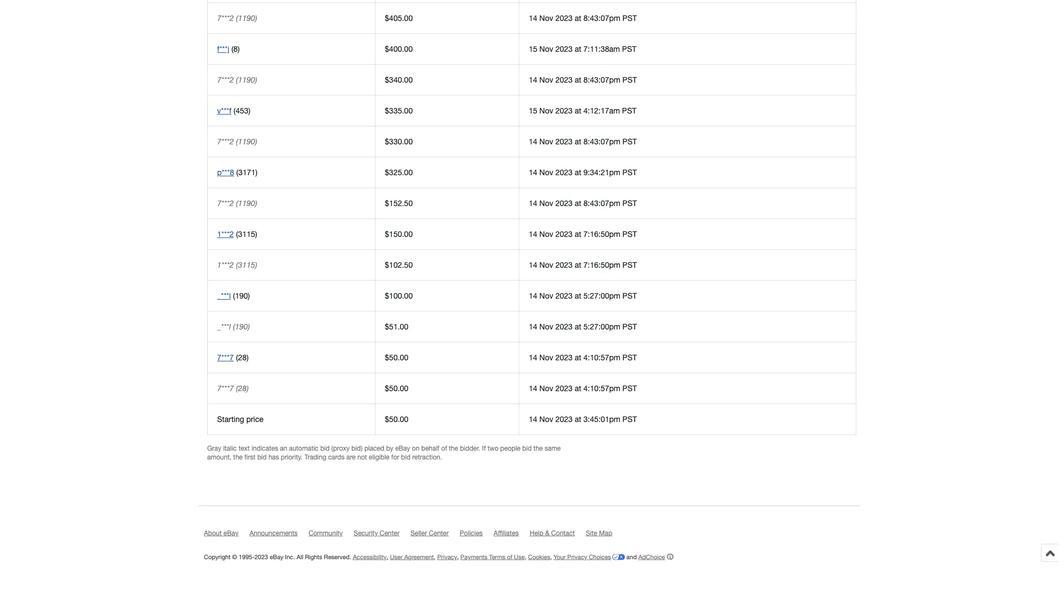 Task type: describe. For each thing, give the bounding box(es) containing it.
accessibility
[[353, 554, 387, 561]]

5:27:00pm for $100.00
[[584, 291, 621, 301]]

amount,
[[207, 454, 232, 461]]

user agreement link
[[390, 554, 434, 561]]

map
[[599, 529, 613, 537]]

1 , from the left
[[387, 554, 389, 561]]

2 14 nov 2023 at 4:10:57pm pst from the top
[[529, 384, 637, 393]]

2 , from the left
[[434, 554, 436, 561]]

_***l link
[[217, 291, 231, 301]]

affiliates
[[494, 529, 519, 537]]

community
[[309, 529, 343, 537]]

1***2 for $102.50
[[217, 261, 234, 270]]

9 14 from the top
[[529, 322, 538, 331]]

$102.50
[[385, 261, 413, 270]]

cookies link
[[528, 554, 551, 561]]

9:34:21pm
[[584, 168, 621, 177]]

8:43:07pm for $340.00
[[584, 75, 621, 84]]

gray italic text indicates an automatic bid (proxy bid) placed by ebay on behalf of the bidder. if two people bid the same amount, the first bid has priority. trading cards are not eligible for bid retraction.
[[207, 445, 561, 461]]

adchoice
[[639, 554, 665, 561]]

1995-
[[239, 554, 255, 561]]

$100.00
[[385, 291, 413, 301]]

v***f link
[[217, 106, 232, 115]]

11 14 from the top
[[529, 384, 538, 393]]

4 at from the top
[[575, 106, 582, 115]]

price
[[246, 415, 264, 424]]

10 at from the top
[[575, 291, 582, 301]]

(190) for $51.00
[[233, 322, 250, 331]]

15 for 15 nov 2023 at 4:12:17am pst
[[529, 106, 538, 115]]

f***j link
[[217, 44, 229, 53]]

security
[[354, 529, 378, 537]]

same
[[545, 445, 561, 452]]

7 at from the top
[[575, 199, 582, 208]]

2 privacy from the left
[[568, 554, 588, 561]]

3 nov from the top
[[540, 75, 554, 84]]

4 14 from the top
[[529, 168, 538, 177]]

1 horizontal spatial the
[[449, 445, 458, 452]]

affiliates link
[[494, 529, 530, 542]]

people
[[501, 445, 521, 452]]

cards
[[328, 454, 345, 461]]

on
[[412, 445, 420, 452]]

14 nov from the top
[[540, 415, 554, 424]]

p***8 (3171)
[[217, 168, 258, 177]]

10 nov from the top
[[540, 291, 554, 301]]

choices
[[589, 554, 611, 561]]

help & contact
[[530, 529, 575, 537]]

7***2 (1190) for $340.00
[[217, 75, 257, 84]]

2 7***7 (28) from the top
[[217, 384, 249, 393]]

2 14 from the top
[[529, 75, 538, 84]]

15 for 15 nov 2023 at 7:11:38am pst
[[529, 44, 538, 53]]

3 , from the left
[[457, 554, 459, 561]]

(3115) for $102.50
[[236, 261, 257, 270]]

14 nov 2023 at 8:43:07pm pst for $340.00
[[529, 75, 637, 84]]

eligible
[[369, 454, 390, 461]]

two
[[488, 445, 499, 452]]

copyright © 1995-2023 ebay inc. all rights reserved. accessibility , user agreement , privacy , payments terms of use , cookies , your privacy choices
[[204, 554, 611, 561]]

8:43:07pm for $405.00
[[584, 14, 621, 23]]

security center link
[[354, 529, 411, 542]]

(453)
[[234, 106, 251, 115]]

1***2 for $150.00
[[217, 230, 234, 239]]

community link
[[309, 529, 354, 542]]

(190) for $100.00
[[233, 291, 250, 301]]

7***2 for $330.00
[[217, 137, 234, 146]]

seller center
[[411, 529, 449, 537]]

placed
[[365, 445, 385, 452]]

1 (28) from the top
[[236, 353, 249, 362]]

your privacy choices link
[[554, 554, 625, 561]]

user
[[390, 554, 403, 561]]

(8)
[[232, 44, 240, 53]]

6 14 from the top
[[529, 230, 538, 239]]

7***2 (1190) for $152.50
[[217, 199, 257, 208]]

7***2 (1190) for $330.00
[[217, 137, 257, 146]]

1 7***7 from the top
[[217, 353, 234, 362]]

(proxy
[[332, 445, 350, 452]]

7:11:38am
[[584, 44, 620, 53]]

2 (28) from the top
[[236, 384, 249, 393]]

v***f
[[217, 106, 232, 115]]

bid right for
[[401, 454, 411, 461]]

security center
[[354, 529, 400, 537]]

6 nov from the top
[[540, 168, 554, 177]]

7:16:50pm for $102.50
[[584, 261, 621, 270]]

1 7***7 (28) from the top
[[217, 353, 249, 362]]

(3171)
[[236, 168, 258, 177]]

7***2 for $405.00
[[217, 14, 234, 23]]

(1190) for $330.00
[[236, 137, 257, 146]]

bid up trading
[[320, 445, 330, 452]]

v***f (453)
[[217, 106, 251, 115]]

(1190) for $405.00
[[236, 14, 257, 23]]

12 at from the top
[[575, 353, 582, 362]]

about ebay
[[204, 529, 239, 537]]

(3115) for $150.00
[[236, 230, 257, 239]]

_***l for $51.00
[[217, 322, 231, 331]]

©
[[232, 554, 237, 561]]

first
[[245, 454, 256, 461]]

rights
[[305, 554, 322, 561]]

1 privacy from the left
[[438, 554, 457, 561]]

$325.00
[[385, 168, 413, 177]]

help & contact link
[[530, 529, 586, 542]]

f***j
[[217, 44, 229, 53]]

1 nov from the top
[[540, 14, 554, 23]]

italic
[[223, 445, 237, 452]]

7 14 from the top
[[529, 261, 538, 270]]

text
[[239, 445, 250, 452]]

your
[[554, 554, 566, 561]]

9 at from the top
[[575, 261, 582, 270]]

bidder.
[[460, 445, 481, 452]]

$330.00
[[385, 137, 413, 146]]

$340.00
[[385, 75, 413, 84]]

5 at from the top
[[575, 137, 582, 146]]

1 14 nov 2023 at 4:10:57pm pst from the top
[[529, 353, 637, 362]]

policies link
[[460, 529, 494, 542]]

policies
[[460, 529, 483, 537]]

1 at from the top
[[575, 14, 582, 23]]

14 nov 2023 at 3:45:01pm pst
[[529, 415, 637, 424]]

reserved.
[[324, 554, 351, 561]]

13 at from the top
[[575, 384, 582, 393]]

&
[[546, 529, 550, 537]]

f***j (8)
[[217, 44, 240, 53]]

10 14 from the top
[[529, 353, 538, 362]]

13 nov from the top
[[540, 384, 554, 393]]

1***2 link
[[217, 230, 234, 239]]

starting
[[217, 415, 244, 424]]

8 nov from the top
[[540, 230, 554, 239]]

6 at from the top
[[575, 168, 582, 177]]



Task type: locate. For each thing, give the bounding box(es) containing it.
, left payments
[[457, 554, 459, 561]]

contact
[[552, 529, 575, 537]]

3 14 nov 2023 at 8:43:07pm pst from the top
[[529, 137, 637, 146]]

1 (3115) from the top
[[236, 230, 257, 239]]

0 vertical spatial (190)
[[233, 291, 250, 301]]

14 nov 2023 at 8:43:07pm pst up 15 nov 2023 at 7:11:38am pst on the top of the page
[[529, 14, 637, 23]]

(1190) for $340.00
[[236, 75, 257, 84]]

_***l (190) for $100.00
[[217, 291, 250, 301]]

, left your
[[551, 554, 552, 561]]

, left user
[[387, 554, 389, 561]]

8:43:07pm for $152.50
[[584, 199, 621, 208]]

0 vertical spatial 14 nov 2023 at 5:27:00pm pst
[[529, 291, 637, 301]]

2 1***2 from the top
[[217, 261, 234, 270]]

2 5:27:00pm from the top
[[584, 322, 621, 331]]

2 (1190) from the top
[[236, 75, 257, 84]]

(190) right _***l link
[[233, 291, 250, 301]]

1 vertical spatial 5:27:00pm
[[584, 322, 621, 331]]

4 7***2 (1190) from the top
[[217, 199, 257, 208]]

automatic
[[289, 445, 319, 452]]

14 nov 2023 at 8:43:07pm pst for $405.00
[[529, 14, 637, 23]]

of
[[442, 445, 447, 452], [507, 554, 513, 561]]

3 14 from the top
[[529, 137, 538, 146]]

4 , from the left
[[525, 554, 527, 561]]

2 14 nov 2023 at 5:27:00pm pst from the top
[[529, 322, 637, 331]]

14 nov 2023 at 5:27:00pm pst for $51.00
[[529, 322, 637, 331]]

7***7 (28)
[[217, 353, 249, 362], [217, 384, 249, 393]]

p***8
[[217, 168, 234, 177]]

14 nov 2023 at 7:16:50pm pst
[[529, 230, 637, 239], [529, 261, 637, 270]]

1 $50.00 from the top
[[385, 353, 409, 362]]

bid)
[[352, 445, 363, 452]]

15
[[529, 44, 538, 53], [529, 106, 538, 115]]

1 vertical spatial $50.00
[[385, 384, 409, 393]]

2 (190) from the top
[[233, 322, 250, 331]]

14 nov 2023 at 9:34:21pm pst
[[529, 168, 637, 177]]

behalf
[[422, 445, 440, 452]]

(28) up starting price
[[236, 384, 249, 393]]

0 vertical spatial 7***7 (28)
[[217, 353, 249, 362]]

1 (1190) from the top
[[236, 14, 257, 23]]

14 nov 2023 at 8:43:07pm pst for $330.00
[[529, 137, 637, 146]]

1 center from the left
[[380, 529, 400, 537]]

0 vertical spatial 14 nov 2023 at 7:16:50pm pst
[[529, 230, 637, 239]]

_***l
[[217, 291, 231, 301], [217, 322, 231, 331]]

0 vertical spatial _***l
[[217, 291, 231, 301]]

adchoice link
[[639, 554, 674, 561]]

1 _***l from the top
[[217, 291, 231, 301]]

announcements link
[[250, 529, 309, 542]]

cookies
[[528, 554, 551, 561]]

12 nov from the top
[[540, 353, 554, 362]]

7***2 (1190)
[[217, 14, 257, 23], [217, 75, 257, 84], [217, 137, 257, 146], [217, 199, 257, 208]]

0 horizontal spatial of
[[442, 445, 447, 452]]

agreement
[[405, 554, 434, 561]]

gray
[[207, 445, 221, 452]]

4 (1190) from the top
[[236, 199, 257, 208]]

4 14 nov 2023 at 8:43:07pm pst from the top
[[529, 199, 637, 208]]

about ebay link
[[204, 529, 250, 542]]

for
[[392, 454, 400, 461]]

2 $50.00 from the top
[[385, 384, 409, 393]]

(190) up 7***7 link
[[233, 322, 250, 331]]

0 horizontal spatial the
[[233, 454, 243, 461]]

1 vertical spatial _***l (190)
[[217, 322, 250, 331]]

3 8:43:07pm from the top
[[584, 137, 621, 146]]

accessibility link
[[353, 554, 387, 561]]

1 vertical spatial 14 nov 2023 at 5:27:00pm pst
[[529, 322, 637, 331]]

1 1***2 (3115) from the top
[[217, 230, 257, 239]]

retraction.
[[413, 454, 442, 461]]

(28)
[[236, 353, 249, 362], [236, 384, 249, 393]]

(1190) up (8)
[[236, 14, 257, 23]]

3 7***2 from the top
[[217, 137, 234, 146]]

1***2 (3115) for $102.50
[[217, 261, 257, 270]]

2 14 nov 2023 at 7:16:50pm pst from the top
[[529, 261, 637, 270]]

1 14 nov 2023 at 7:16:50pm pst from the top
[[529, 230, 637, 239]]

7***2
[[217, 14, 234, 23], [217, 75, 234, 84], [217, 137, 234, 146], [217, 199, 234, 208]]

1 horizontal spatial privacy
[[568, 554, 588, 561]]

are
[[347, 454, 356, 461]]

2 7:16:50pm from the top
[[584, 261, 621, 270]]

1 _***l (190) from the top
[[217, 291, 250, 301]]

the
[[449, 445, 458, 452], [534, 445, 543, 452], [233, 454, 243, 461]]

$150.00
[[385, 230, 413, 239]]

7***2 for $152.50
[[217, 199, 234, 208]]

ebay inside gray italic text indicates an automatic bid (proxy bid) placed by ebay on behalf of the bidder. if two people bid the same amount, the first bid has priority. trading cards are not eligible for bid retraction.
[[395, 445, 410, 452]]

8:43:07pm up 9:34:21pm
[[584, 137, 621, 146]]

bid down indicates
[[257, 454, 267, 461]]

8:43:07pm down 7:11:38am
[[584, 75, 621, 84]]

1 vertical spatial (28)
[[236, 384, 249, 393]]

2 (3115) from the top
[[236, 261, 257, 270]]

center
[[380, 529, 400, 537], [429, 529, 449, 537]]

, left 'cookies'
[[525, 554, 527, 561]]

1 vertical spatial 7***7 (28)
[[217, 384, 249, 393]]

1 horizontal spatial of
[[507, 554, 513, 561]]

site
[[586, 529, 598, 537]]

2 nov from the top
[[540, 44, 554, 53]]

7***2 (1190) down (8)
[[217, 75, 257, 84]]

14
[[529, 14, 538, 23], [529, 75, 538, 84], [529, 137, 538, 146], [529, 168, 538, 177], [529, 199, 538, 208], [529, 230, 538, 239], [529, 261, 538, 270], [529, 291, 538, 301], [529, 322, 538, 331], [529, 353, 538, 362], [529, 384, 538, 393], [529, 415, 538, 424]]

1 (190) from the top
[[233, 291, 250, 301]]

7***2 up v***f link
[[217, 75, 234, 84]]

not
[[358, 454, 367, 461]]

0 vertical spatial 5:27:00pm
[[584, 291, 621, 301]]

ebay up for
[[395, 445, 410, 452]]

2 8:43:07pm from the top
[[584, 75, 621, 84]]

3 (1190) from the top
[[236, 137, 257, 146]]

1 vertical spatial 15
[[529, 106, 538, 115]]

2 horizontal spatial ebay
[[395, 445, 410, 452]]

privacy right your
[[568, 554, 588, 561]]

_***l (190) for $51.00
[[217, 322, 250, 331]]

14 at from the top
[[575, 415, 582, 424]]

1 7***2 (1190) from the top
[[217, 14, 257, 23]]

3 7***2 (1190) from the top
[[217, 137, 257, 146]]

2 7***2 (1190) from the top
[[217, 75, 257, 84]]

(1190) up (3171)
[[236, 137, 257, 146]]

8 14 from the top
[[529, 291, 538, 301]]

$51.00
[[385, 322, 409, 331]]

3 $50.00 from the top
[[385, 415, 409, 424]]

ebay
[[395, 445, 410, 452], [224, 529, 239, 537], [270, 554, 284, 561]]

8:43:07pm for $330.00
[[584, 137, 621, 146]]

1 vertical spatial 14 nov 2023 at 4:10:57pm pst
[[529, 384, 637, 393]]

8:43:07pm
[[584, 14, 621, 23], [584, 75, 621, 84], [584, 137, 621, 146], [584, 199, 621, 208]]

privacy down 'seller center' link
[[438, 554, 457, 561]]

7***7 link
[[217, 353, 234, 362]]

3:45:01pm
[[584, 415, 621, 424]]

center for seller center
[[429, 529, 449, 537]]

7***2 (1190) for $405.00
[[217, 14, 257, 23]]

1 14 from the top
[[529, 14, 538, 23]]

copyright
[[204, 554, 231, 561]]

priority.
[[281, 454, 303, 461]]

0 vertical spatial 1***2
[[217, 230, 234, 239]]

and adchoice
[[625, 554, 665, 561]]

starting price
[[217, 415, 264, 424]]

1 vertical spatial 4:10:57pm
[[584, 384, 621, 393]]

1 14 nov 2023 at 5:27:00pm pst from the top
[[529, 291, 637, 301]]

1 4:10:57pm from the top
[[584, 353, 621, 362]]

0 vertical spatial _***l (190)
[[217, 291, 250, 301]]

1 vertical spatial _***l
[[217, 322, 231, 331]]

5 nov from the top
[[540, 137, 554, 146]]

8:43:07pm down 9:34:21pm
[[584, 199, 621, 208]]

(1190) down (3171)
[[236, 199, 257, 208]]

p***8 link
[[217, 168, 234, 177]]

7:16:50pm for $150.00
[[584, 230, 621, 239]]

14 nov 2023 at 8:43:07pm pst for $152.50
[[529, 199, 637, 208]]

9 nov from the top
[[540, 261, 554, 270]]

0 vertical spatial $50.00
[[385, 353, 409, 362]]

of inside gray italic text indicates an automatic bid (proxy bid) placed by ebay on behalf of the bidder. if two people bid the same amount, the first bid has priority. trading cards are not eligible for bid retraction.
[[442, 445, 447, 452]]

1 horizontal spatial ebay
[[270, 554, 284, 561]]

center right seller
[[429, 529, 449, 537]]

use
[[514, 554, 525, 561]]

4:10:57pm
[[584, 353, 621, 362], [584, 384, 621, 393]]

1 15 from the top
[[529, 44, 538, 53]]

7 nov from the top
[[540, 199, 554, 208]]

(28) right 7***7 link
[[236, 353, 249, 362]]

4:12:17am
[[584, 106, 620, 115]]

by
[[386, 445, 394, 452]]

8 at from the top
[[575, 230, 582, 239]]

0 horizontal spatial privacy
[[438, 554, 457, 561]]

, left privacy link
[[434, 554, 436, 561]]

at
[[575, 14, 582, 23], [575, 44, 582, 53], [575, 75, 582, 84], [575, 106, 582, 115], [575, 137, 582, 146], [575, 168, 582, 177], [575, 199, 582, 208], [575, 230, 582, 239], [575, 261, 582, 270], [575, 291, 582, 301], [575, 322, 582, 331], [575, 353, 582, 362], [575, 384, 582, 393], [575, 415, 582, 424]]

1 8:43:07pm from the top
[[584, 14, 621, 23]]

0 vertical spatial 4:10:57pm
[[584, 353, 621, 362]]

0 vertical spatial of
[[442, 445, 447, 452]]

$152.50
[[385, 199, 413, 208]]

7***2 (1190) up the p***8 (3171)
[[217, 137, 257, 146]]

0 vertical spatial 14 nov 2023 at 4:10:57pm pst
[[529, 353, 637, 362]]

0 vertical spatial (28)
[[236, 353, 249, 362]]

7***2 (1190) up (8)
[[217, 14, 257, 23]]

2 14 nov 2023 at 8:43:07pm pst from the top
[[529, 75, 637, 84]]

indicates
[[252, 445, 278, 452]]

2 7***7 from the top
[[217, 384, 234, 393]]

1 vertical spatial of
[[507, 554, 513, 561]]

1***2 (3115) for $150.00
[[217, 230, 257, 239]]

2 1***2 (3115) from the top
[[217, 261, 257, 270]]

2 _***l (190) from the top
[[217, 322, 250, 331]]

5 14 from the top
[[529, 199, 538, 208]]

5 , from the left
[[551, 554, 552, 561]]

3 at from the top
[[575, 75, 582, 84]]

center right security
[[380, 529, 400, 537]]

of left use
[[507, 554, 513, 561]]

2 center from the left
[[429, 529, 449, 537]]

$50.00
[[385, 353, 409, 362], [385, 384, 409, 393], [385, 415, 409, 424]]

7***7
[[217, 353, 234, 362], [217, 384, 234, 393]]

15 nov 2023 at 4:12:17am pst
[[529, 106, 637, 115]]

0 vertical spatial 15
[[529, 44, 538, 53]]

of right behalf
[[442, 445, 447, 452]]

has
[[269, 454, 279, 461]]

about
[[204, 529, 222, 537]]

0 horizontal spatial center
[[380, 529, 400, 537]]

1 5:27:00pm from the top
[[584, 291, 621, 301]]

7***2 up 1***2 "link"
[[217, 199, 234, 208]]

an
[[280, 445, 287, 452]]

(1190) up (453)
[[236, 75, 257, 84]]

help
[[530, 529, 544, 537]]

1 1***2 from the top
[[217, 230, 234, 239]]

7***2 (1190) down the p***8 (3171)
[[217, 199, 257, 208]]

7***2 up f***j link
[[217, 14, 234, 23]]

0 vertical spatial ebay
[[395, 445, 410, 452]]

11 nov from the top
[[540, 322, 554, 331]]

14 nov 2023 at 8:43:07pm pst
[[529, 14, 637, 23], [529, 75, 637, 84], [529, 137, 637, 146], [529, 199, 637, 208]]

14 nov 2023 at 8:43:07pm pst down 15 nov 2023 at 7:11:38am pst on the top of the page
[[529, 75, 637, 84]]

5:27:00pm
[[584, 291, 621, 301], [584, 322, 621, 331]]

the left the same
[[534, 445, 543, 452]]

payments
[[461, 554, 488, 561]]

7***2 up p***8 link
[[217, 137, 234, 146]]

2 4:10:57pm from the top
[[584, 384, 621, 393]]

all
[[297, 554, 304, 561]]

$400.00
[[385, 44, 413, 53]]

the left bidder.
[[449, 445, 458, 452]]

4 7***2 from the top
[[217, 199, 234, 208]]

14 nov 2023 at 7:16:50pm pst for $102.50
[[529, 261, 637, 270]]

if
[[482, 445, 486, 452]]

12 14 from the top
[[529, 415, 538, 424]]

0 vertical spatial 7:16:50pm
[[584, 230, 621, 239]]

terms
[[489, 554, 506, 561]]

(190)
[[233, 291, 250, 301], [233, 322, 250, 331]]

1 vertical spatial (190)
[[233, 322, 250, 331]]

ebay right 'about'
[[224, 529, 239, 537]]

1 horizontal spatial center
[[429, 529, 449, 537]]

2 horizontal spatial the
[[534, 445, 543, 452]]

1 vertical spatial (3115)
[[236, 261, 257, 270]]

1 14 nov 2023 at 8:43:07pm pst from the top
[[529, 14, 637, 23]]

site map link
[[586, 529, 624, 542]]

the down text
[[233, 454, 243, 461]]

1 vertical spatial 7***7
[[217, 384, 234, 393]]

14 nov 2023 at 5:27:00pm pst
[[529, 291, 637, 301], [529, 322, 637, 331]]

1 7***2 from the top
[[217, 14, 234, 23]]

8:43:07pm up 7:11:38am
[[584, 14, 621, 23]]

1 vertical spatial ebay
[[224, 529, 239, 537]]

11 at from the top
[[575, 322, 582, 331]]

14 nov 2023 at 5:27:00pm pst for $100.00
[[529, 291, 637, 301]]

seller center link
[[411, 529, 460, 542]]

(1190) for $152.50
[[236, 199, 257, 208]]

2 vertical spatial ebay
[[270, 554, 284, 561]]

1 vertical spatial 1***2
[[217, 261, 234, 270]]

2 15 from the top
[[529, 106, 538, 115]]

14 nov 2023 at 8:43:07pm pst down 14 nov 2023 at 9:34:21pm pst
[[529, 199, 637, 208]]

0 vertical spatial 7***7
[[217, 353, 234, 362]]

1 vertical spatial 7:16:50pm
[[584, 261, 621, 270]]

ebay left inc.
[[270, 554, 284, 561]]

4 nov from the top
[[540, 106, 554, 115]]

5:27:00pm for $51.00
[[584, 322, 621, 331]]

payments terms of use link
[[461, 554, 525, 561]]

$405.00
[[385, 14, 413, 23]]

1 7:16:50pm from the top
[[584, 230, 621, 239]]

ebay inside "link"
[[224, 529, 239, 537]]

bid right "people"
[[523, 445, 532, 452]]

7***2 for $340.00
[[217, 75, 234, 84]]

0 vertical spatial (3115)
[[236, 230, 257, 239]]

$335.00
[[385, 106, 413, 115]]

center for security center
[[380, 529, 400, 537]]

_***l for $100.00
[[217, 291, 231, 301]]

14 nov 2023 at 8:43:07pm pst up 14 nov 2023 at 9:34:21pm pst
[[529, 137, 637, 146]]

2 at from the top
[[575, 44, 582, 53]]

2 7***2 from the top
[[217, 75, 234, 84]]

0 vertical spatial 1***2 (3115)
[[217, 230, 257, 239]]

14 nov 2023 at 7:16:50pm pst for $150.00
[[529, 230, 637, 239]]

(3115)
[[236, 230, 257, 239], [236, 261, 257, 270]]

trading
[[305, 454, 326, 461]]

0 horizontal spatial ebay
[[224, 529, 239, 537]]

privacy
[[438, 554, 457, 561], [568, 554, 588, 561]]

inc.
[[285, 554, 295, 561]]

1 vertical spatial 1***2 (3115)
[[217, 261, 257, 270]]

4 8:43:07pm from the top
[[584, 199, 621, 208]]

2 vertical spatial $50.00
[[385, 415, 409, 424]]

1 vertical spatial 14 nov 2023 at 7:16:50pm pst
[[529, 261, 637, 270]]



Task type: vqa. For each thing, say whether or not it's contained in the screenshot.
netbooks
no



